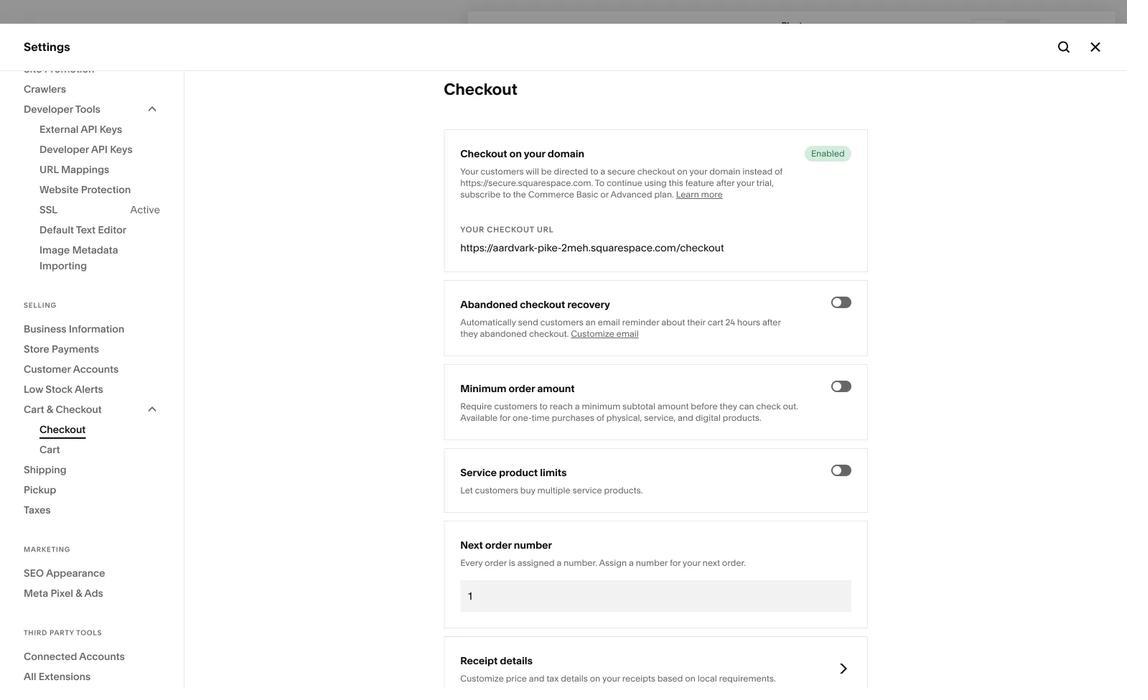 Task type: describe. For each thing, give the bounding box(es) containing it.
your up will
[[524, 148, 546, 160]]

customers inside automatically send customers an email reminder about their cart 24 hours after they abandoned checkout.
[[541, 317, 584, 327]]

developer for developer api keys
[[40, 143, 89, 155]]

one-
[[513, 413, 532, 423]]

directed
[[554, 166, 588, 177]]

marketing link
[[24, 139, 159, 156]]

1 vertical spatial email
[[617, 329, 639, 339]]

developer tools link
[[24, 99, 160, 119]]

developer api keys
[[40, 143, 133, 155]]

out.
[[783, 401, 799, 412]]

now
[[526, 662, 546, 674]]

check
[[757, 401, 781, 412]]

pickup
[[24, 484, 56, 496]]

business
[[24, 323, 67, 335]]

assigned
[[518, 558, 555, 568]]

external
[[40, 123, 79, 135]]

abandoned
[[461, 298, 518, 311]]

your for your customers will be directed to a secure checkout on your domain instead of https://secure.squarespace.com. to continue using this feature after your trial, subscribe to the commerce basic or advanced plan.
[[461, 166, 479, 177]]

meta pixel & ads
[[24, 587, 103, 599]]

minimum
[[461, 382, 507, 395]]

site.
[[676, 662, 695, 674]]

abandoned
[[480, 329, 527, 339]]

store payments
[[24, 343, 99, 355]]

1 vertical spatial tools
[[76, 628, 102, 637]]

their
[[687, 317, 706, 327]]

for inside next order number every order is assigned a number. assign a number for your next order.
[[670, 558, 681, 568]]

subtotal
[[623, 401, 656, 412]]

recovery
[[568, 298, 610, 311]]

website protection link
[[40, 180, 160, 200]]

text
[[76, 224, 96, 236]]

to left get
[[549, 662, 558, 674]]

website for website protection
[[40, 183, 79, 196]]

a inside your customers will be directed to a secure checkout on your domain instead of https://secure.squarespace.com. to continue using this feature after your trial, subscribe to the commerce basic or advanced plan.
[[601, 166, 606, 177]]

website protection
[[40, 183, 131, 196]]

developer tools
[[24, 103, 100, 115]]

default text editor link
[[40, 220, 160, 240]]

on right get
[[590, 673, 601, 684]]

checkout.
[[529, 329, 569, 339]]

your inside next order number every order is assigned a number. assign a number for your next order.
[[683, 558, 701, 568]]

trial,
[[757, 178, 774, 188]]

will
[[526, 166, 539, 177]]

service,
[[644, 413, 676, 423]]

party
[[50, 628, 74, 637]]

14
[[443, 662, 452, 674]]

in
[[432, 662, 440, 674]]

of inside minimum order amount require customers to reach a minimum subtotal amount before they can check out. available for one-time purchases of physical, service, and digital products.
[[597, 413, 605, 423]]

url inside your checkout url https://aardvark-pike-2meh.squarespace.com/checkout
[[537, 225, 554, 234]]

or
[[601, 189, 609, 200]]

on inside your customers will be directed to a secure checkout on your domain instead of https://secure.squarespace.com. to continue using this feature after your trial, subscribe to the commerce basic or advanced plan.
[[677, 166, 688, 177]]

keys for developer api keys
[[110, 143, 133, 155]]

analytics
[[24, 191, 74, 205]]

cart for cart
[[40, 443, 60, 456]]

editor
[[98, 224, 127, 236]]

all extensions link
[[24, 666, 160, 687]]

site promotion link
[[24, 59, 160, 79]]

Placeholder text number field
[[461, 580, 852, 612]]

2meh.squarespace.com/checkout
[[562, 242, 724, 254]]

all for all
[[208, 69, 228, 88]]

asset library link
[[24, 501, 159, 518]]

active
[[130, 204, 160, 216]]

1 selling from the top
[[24, 115, 61, 129]]

connected accounts
[[24, 650, 125, 663]]

1 vertical spatial &
[[76, 587, 82, 599]]

number.
[[564, 558, 597, 568]]

email inside automatically send customers an email reminder about their cart 24 hours after they abandoned checkout.
[[598, 317, 620, 327]]

next
[[703, 558, 720, 568]]

help
[[24, 553, 49, 567]]

of for out
[[641, 662, 650, 674]]

crawlers link
[[24, 79, 160, 99]]

your trial ends in 14 days. upgrade now to get the most out of your site.
[[362, 662, 695, 674]]

continue
[[607, 178, 643, 188]]

products. inside minimum order amount require customers to reach a minimum subtotal amount before they can check out. available for one-time purchases of physical, service, and digital products.
[[723, 413, 762, 423]]

based
[[658, 673, 683, 684]]

pike-
[[538, 242, 562, 254]]

all for all extensions
[[24, 670, 36, 683]]

0 horizontal spatial number
[[514, 539, 552, 551]]

service
[[573, 485, 602, 496]]

available
[[461, 413, 498, 423]]

store
[[24, 343, 49, 355]]

developer for developer tools
[[24, 103, 73, 115]]

product
[[499, 466, 538, 479]]

domain inside your customers will be directed to a secure checkout on your domain instead of https://secure.squarespace.com. to continue using this feature after your trial, subscribe to the commerce basic or advanced plan.
[[710, 166, 741, 177]]

abandoned checkout recovery
[[461, 298, 610, 311]]

1 marketing from the top
[[24, 140, 79, 154]]

on left local
[[685, 673, 696, 684]]

2 marketing from the top
[[24, 545, 71, 554]]

checkout inside dropdown button
[[56, 403, 102, 415]]

2 selling from the top
[[24, 301, 57, 310]]

trial
[[386, 662, 404, 674]]

plant
[[782, 20, 803, 31]]

alerts
[[75, 383, 103, 395]]

before
[[691, 401, 718, 412]]

and inside minimum order amount require customers to reach a minimum subtotal amount before they can check out. available for one-time purchases of physical, service, and digital products.
[[678, 413, 694, 423]]

order for minimum
[[509, 382, 535, 395]]

low stock alerts link
[[24, 379, 160, 399]]

1 vertical spatial the
[[579, 662, 594, 674]]

url mappings
[[40, 163, 109, 176]]

to
[[595, 178, 605, 188]]

crawlers
[[24, 83, 66, 95]]

checkout inside your customers will be directed to a secure checkout on your domain instead of https://secure.squarespace.com. to continue using this feature after your trial, subscribe to the commerce basic or advanced plan.
[[638, 166, 675, 177]]

upgrade
[[482, 662, 524, 674]]

shipping
[[24, 464, 67, 476]]

site
[[24, 63, 42, 75]]

developer tools button
[[24, 99, 160, 119]]

site promotion
[[24, 63, 95, 75]]

seo appearance
[[24, 567, 105, 579]]

checkout
[[487, 225, 535, 234]]

receipt
[[461, 655, 498, 667]]

your for your trial ends in 14 days. upgrade now to get the most out of your site.
[[362, 662, 383, 674]]

your checkout url https://aardvark-pike-2meh.squarespace.com/checkout
[[461, 225, 724, 254]]

your left site.
[[652, 662, 673, 674]]

on up https://secure.squarespace.com.
[[510, 148, 522, 160]]

https://secure.squarespace.com.
[[461, 178, 593, 188]]

image metadata importing link
[[40, 240, 160, 276]]

low
[[24, 383, 43, 395]]

about
[[662, 317, 685, 327]]

can
[[740, 401, 754, 412]]

products. inside service product limits let customers buy multiple service products.
[[604, 485, 643, 496]]

connected
[[24, 650, 77, 663]]

send
[[518, 317, 538, 327]]



Task type: vqa. For each thing, say whether or not it's contained in the screenshot.
Customize email
yes



Task type: locate. For each thing, give the bounding box(es) containing it.
1 vertical spatial website
[[40, 183, 79, 196]]

1 vertical spatial all
[[24, 670, 36, 683]]

they for amount
[[720, 401, 737, 412]]

mappings
[[61, 163, 109, 176]]

customers up one-
[[494, 401, 538, 412]]

0 horizontal spatial and
[[529, 673, 545, 684]]

tools inside dropdown button
[[75, 103, 100, 115]]

keys
[[100, 123, 122, 135], [110, 143, 133, 155]]

1 vertical spatial of
[[597, 413, 605, 423]]

1 vertical spatial marketing
[[24, 545, 71, 554]]

your up feature
[[690, 166, 708, 177]]

url up analytics
[[40, 163, 59, 176]]

1 horizontal spatial details
[[561, 673, 588, 684]]

& inside dropdown button
[[47, 403, 53, 415]]

keys up the developer api keys link at the left top of page
[[100, 123, 122, 135]]

automatically
[[461, 317, 516, 327]]

developer api keys link
[[40, 139, 160, 159]]

tools up connected accounts "link" in the left bottom of the page
[[76, 628, 102, 637]]

0 vertical spatial and
[[678, 413, 694, 423]]

1 horizontal spatial &
[[76, 587, 82, 599]]

1 horizontal spatial they
[[720, 401, 737, 412]]

contacts
[[24, 166, 73, 180]]

cart
[[708, 317, 724, 327]]

your inside your customers will be directed to a secure checkout on your domain instead of https://secure.squarespace.com. to continue using this feature after your trial, subscribe to the commerce basic or advanced plan.
[[461, 166, 479, 177]]

for left one-
[[500, 413, 511, 423]]

checkout up send
[[520, 298, 565, 311]]

api up marketing link
[[81, 123, 97, 135]]

ends
[[406, 662, 430, 674]]

customize
[[571, 329, 615, 339], [461, 673, 504, 684]]

& down stock
[[47, 403, 53, 415]]

0 horizontal spatial of
[[597, 413, 605, 423]]

plan.
[[655, 189, 674, 200]]

external api keys link
[[40, 119, 160, 139]]

1 vertical spatial details
[[561, 673, 588, 684]]

library
[[57, 502, 96, 516]]

analytics link
[[24, 190, 159, 207]]

1 vertical spatial they
[[720, 401, 737, 412]]

1 vertical spatial products.
[[604, 485, 643, 496]]

0 vertical spatial developer
[[24, 103, 73, 115]]

url inside 'url mappings' link
[[40, 163, 59, 176]]

customize down an
[[571, 329, 615, 339]]

ads
[[84, 587, 103, 599]]

1 vertical spatial for
[[670, 558, 681, 568]]

next
[[461, 539, 483, 551]]

website for website
[[24, 89, 68, 103]]

to up time
[[540, 401, 548, 412]]

learn more
[[676, 189, 723, 200]]

your inside receipt details customize price and tax details on your receipts based on local requirements.
[[603, 673, 620, 684]]

details
[[500, 655, 533, 667], [561, 673, 588, 684]]

purchases
[[552, 413, 595, 423]]

of down minimum
[[597, 413, 605, 423]]

customers down checkout on your domain at the top
[[481, 166, 524, 177]]

of right out
[[641, 662, 650, 674]]

they down automatically
[[461, 329, 478, 339]]

api
[[81, 123, 97, 135], [91, 143, 108, 155]]

checkout link
[[40, 419, 160, 440]]

0 vertical spatial marketing
[[24, 140, 79, 154]]

tools down crawlers link
[[75, 103, 100, 115]]

0 vertical spatial products.
[[723, 413, 762, 423]]

after inside automatically send customers an email reminder about their cart 24 hours after they abandoned checkout.
[[763, 317, 781, 327]]

developer down external
[[40, 143, 89, 155]]

checkout
[[444, 79, 518, 99], [461, 148, 507, 160], [56, 403, 102, 415], [40, 423, 86, 436]]

0 vertical spatial cart
[[24, 403, 44, 415]]

0 horizontal spatial after
[[717, 178, 735, 188]]

require
[[461, 401, 492, 412]]

order up is
[[485, 539, 512, 551]]

seo
[[24, 567, 44, 579]]

of right instead
[[775, 166, 783, 177]]

customers down the service
[[475, 485, 518, 496]]

order left is
[[485, 558, 507, 568]]

and down before
[[678, 413, 694, 423]]

1 vertical spatial number
[[636, 558, 668, 568]]

your left out
[[603, 673, 620, 684]]

1 vertical spatial customize
[[461, 673, 504, 684]]

0 vertical spatial tools
[[75, 103, 100, 115]]

1 horizontal spatial the
[[579, 662, 594, 674]]

& left the ads
[[76, 587, 82, 599]]

api for developer
[[91, 143, 108, 155]]

your
[[461, 225, 485, 234]]

1 vertical spatial and
[[529, 673, 545, 684]]

url up pike-
[[537, 225, 554, 234]]

1 horizontal spatial for
[[670, 558, 681, 568]]

customers up the checkout.
[[541, 317, 584, 327]]

taxes
[[24, 504, 51, 516]]

cart down low
[[24, 403, 44, 415]]

your
[[461, 166, 479, 177], [362, 662, 383, 674]]

number up placeholder text "number field"
[[636, 558, 668, 568]]

customers inside your customers will be directed to a secure checkout on your domain instead of https://secure.squarespace.com. to continue using this feature after your trial, subscribe to the commerce basic or advanced plan.
[[481, 166, 524, 177]]

reminder
[[622, 317, 660, 327]]

cart inside 'link'
[[40, 443, 60, 456]]

low stock alerts
[[24, 383, 103, 395]]

domain up "more"
[[710, 166, 741, 177]]

1 vertical spatial keys
[[110, 143, 133, 155]]

to up to
[[591, 166, 599, 177]]

selling down crawlers
[[24, 115, 61, 129]]

hours
[[738, 317, 761, 327]]

website down contacts
[[40, 183, 79, 196]]

the right get
[[579, 662, 594, 674]]

accounts for customer accounts
[[73, 363, 119, 375]]

shipping link
[[24, 460, 160, 480]]

default
[[40, 224, 74, 236]]

1 vertical spatial api
[[91, 143, 108, 155]]

extensions
[[39, 670, 91, 683]]

1 vertical spatial domain
[[710, 166, 741, 177]]

receipts
[[623, 673, 656, 684]]

information
[[69, 323, 124, 335]]

selling
[[24, 115, 61, 129], [24, 301, 57, 310]]

0 vertical spatial all
[[208, 69, 228, 88]]

protection
[[81, 183, 131, 196]]

to down https://secure.squarespace.com.
[[503, 189, 511, 200]]

service product limits let customers buy multiple service products.
[[461, 466, 643, 496]]

cart inside dropdown button
[[24, 403, 44, 415]]

0 vertical spatial the
[[513, 189, 526, 200]]

order.
[[722, 558, 746, 568]]

the
[[513, 189, 526, 200], [579, 662, 594, 674]]

accounts up all extensions link
[[79, 650, 125, 663]]

1 horizontal spatial url
[[537, 225, 554, 234]]

developer down crawlers
[[24, 103, 73, 115]]

0 horizontal spatial your
[[362, 662, 383, 674]]

selling up business
[[24, 301, 57, 310]]

1 vertical spatial selling
[[24, 301, 57, 310]]

secure
[[608, 166, 635, 177]]

1 vertical spatial cart
[[40, 443, 60, 456]]

for inside minimum order amount require customers to reach a minimum subtotal amount before they can check out. available for one-time purchases of physical, service, and digital products.
[[500, 413, 511, 423]]

details up price
[[500, 655, 533, 667]]

your
[[524, 148, 546, 160], [690, 166, 708, 177], [737, 178, 755, 188], [683, 558, 701, 568], [652, 662, 673, 674], [603, 673, 620, 684]]

accounts for connected accounts
[[79, 650, 125, 663]]

api up 'url mappings' link at the left top
[[91, 143, 108, 155]]

they for customers
[[461, 329, 478, 339]]

2 vertical spatial of
[[641, 662, 650, 674]]

after up "more"
[[717, 178, 735, 188]]

1 horizontal spatial number
[[636, 558, 668, 568]]

1 horizontal spatial of
[[641, 662, 650, 674]]

cart for cart & checkout
[[24, 403, 44, 415]]

0 horizontal spatial all
[[24, 670, 36, 683]]

pixel
[[51, 587, 73, 599]]

1 vertical spatial your
[[362, 662, 383, 674]]

cart & checkout button
[[24, 399, 160, 419]]

0 horizontal spatial amount
[[537, 382, 575, 395]]

1 vertical spatial order
[[485, 539, 512, 551]]

all inside all extensions link
[[24, 670, 36, 683]]

developer
[[24, 103, 73, 115], [40, 143, 89, 155]]

domain up directed
[[548, 148, 585, 160]]

marketing up seo
[[24, 545, 71, 554]]

0 horizontal spatial &
[[47, 403, 53, 415]]

0 vertical spatial details
[[500, 655, 533, 667]]

None checkbox
[[833, 298, 842, 307], [833, 382, 842, 391], [833, 466, 842, 475], [833, 298, 842, 307], [833, 382, 842, 391], [833, 466, 842, 475]]

email up customize email
[[598, 317, 620, 327]]

all extensions
[[24, 670, 91, 683]]

accounts up low stock alerts link
[[73, 363, 119, 375]]

customize inside receipt details customize price and tax details on your receipts based on local requirements.
[[461, 673, 504, 684]]

business information
[[24, 323, 124, 335]]

0 vertical spatial amount
[[537, 382, 575, 395]]

advanced
[[611, 189, 653, 200]]

checkout up using
[[638, 166, 675, 177]]

1 horizontal spatial customize
[[571, 329, 615, 339]]

1 horizontal spatial domain
[[710, 166, 741, 177]]

amount up reach
[[537, 382, 575, 395]]

limits
[[540, 466, 567, 479]]

0 horizontal spatial the
[[513, 189, 526, 200]]

0 horizontal spatial details
[[500, 655, 533, 667]]

your up the subscribe
[[461, 166, 479, 177]]

1 horizontal spatial amount
[[658, 401, 689, 412]]

number up assigned
[[514, 539, 552, 551]]

row group
[[184, 111, 468, 688]]

to inside minimum order amount require customers to reach a minimum subtotal amount before they can check out. available for one-time purchases of physical, service, and digital products.
[[540, 401, 548, 412]]

be
[[541, 166, 552, 177]]

your down instead
[[737, 178, 755, 188]]

customers inside service product limits let customers buy multiple service products.
[[475, 485, 518, 496]]

email down reminder
[[617, 329, 639, 339]]

a up purchases
[[575, 401, 580, 412]]

products. down can
[[723, 413, 762, 423]]

0 vertical spatial keys
[[100, 123, 122, 135]]

1 horizontal spatial all
[[208, 69, 228, 88]]

1 horizontal spatial checkout
[[638, 166, 675, 177]]

selling link
[[24, 114, 159, 131]]

0 horizontal spatial url
[[40, 163, 59, 176]]

the inside your customers will be directed to a secure checkout on your domain instead of https://secure.squarespace.com. to continue using this feature after your trial, subscribe to the commerce basic or advanced plan.
[[513, 189, 526, 200]]

1 vertical spatial amount
[[658, 401, 689, 412]]

accounts inside "link"
[[79, 650, 125, 663]]

get
[[561, 662, 576, 674]]

order inside minimum order amount require customers to reach a minimum subtotal amount before they can check out. available for one-time purchases of physical, service, and digital products.
[[509, 382, 535, 395]]

0 vertical spatial number
[[514, 539, 552, 551]]

image metadata importing
[[40, 244, 118, 272]]

they left can
[[720, 401, 737, 412]]

subscribe
[[461, 189, 501, 200]]

0 horizontal spatial domain
[[548, 148, 585, 160]]

0 vertical spatial api
[[81, 123, 97, 135]]

0 horizontal spatial customize
[[461, 673, 504, 684]]

multiple
[[538, 485, 571, 496]]

2 vertical spatial order
[[485, 558, 507, 568]]

of inside your customers will be directed to a secure checkout on your domain instead of https://secure.squarespace.com. to continue using this feature after your trial, subscribe to the commerce basic or advanced plan.
[[775, 166, 783, 177]]

order up one-
[[509, 382, 535, 395]]

0 vertical spatial selling
[[24, 115, 61, 129]]

products.
[[723, 413, 762, 423], [604, 485, 643, 496]]

customer accounts link
[[24, 359, 160, 379]]

order for next
[[485, 539, 512, 551]]

time
[[532, 413, 550, 423]]

1 vertical spatial accounts
[[79, 650, 125, 663]]

the down https://secure.squarespace.com.
[[513, 189, 526, 200]]

1 vertical spatial url
[[537, 225, 554, 234]]

local
[[698, 673, 717, 684]]

using
[[645, 178, 667, 188]]

1 vertical spatial after
[[763, 317, 781, 327]]

after inside your customers will be directed to a secure checkout on your domain instead of https://secure.squarespace.com. to continue using this feature after your trial, subscribe to the commerce basic or advanced plan.
[[717, 178, 735, 188]]

asset
[[24, 502, 55, 516]]

cart link
[[40, 440, 160, 460]]

physical,
[[607, 413, 642, 423]]

a up to
[[601, 166, 606, 177]]

external api keys
[[40, 123, 122, 135]]

0 horizontal spatial they
[[461, 329, 478, 339]]

seo appearance link
[[24, 563, 160, 583]]

1 vertical spatial developer
[[40, 143, 89, 155]]

a left number.
[[557, 558, 562, 568]]

0 vertical spatial of
[[775, 166, 783, 177]]

learn more link
[[676, 189, 723, 200]]

0 vertical spatial after
[[717, 178, 735, 188]]

marketing down external
[[24, 140, 79, 154]]

24
[[726, 317, 735, 327]]

after right the hours
[[763, 317, 781, 327]]

amount up service, at the bottom of page
[[658, 401, 689, 412]]

and inside receipt details customize price and tax details on your receipts based on local requirements.
[[529, 673, 545, 684]]

on up 'this'
[[677, 166, 688, 177]]

amount
[[537, 382, 575, 395], [658, 401, 689, 412]]

cart
[[24, 403, 44, 415], [40, 443, 60, 456]]

keys down the external api keys link
[[110, 143, 133, 155]]

2 horizontal spatial of
[[775, 166, 783, 177]]

website down site promotion at the top left of the page
[[24, 89, 68, 103]]

1 horizontal spatial and
[[678, 413, 694, 423]]

your left next
[[683, 558, 701, 568]]

1 vertical spatial checkout
[[520, 298, 565, 311]]

1 horizontal spatial products.
[[723, 413, 762, 423]]

customer accounts
[[24, 363, 119, 375]]

0 vertical spatial order
[[509, 382, 535, 395]]

details right tax
[[561, 673, 588, 684]]

0 vertical spatial accounts
[[73, 363, 119, 375]]

0 vertical spatial your
[[461, 166, 479, 177]]

0 vertical spatial domain
[[548, 148, 585, 160]]

cart up the shipping
[[40, 443, 60, 456]]

0 vertical spatial they
[[461, 329, 478, 339]]

0 vertical spatial checkout
[[638, 166, 675, 177]]

after
[[717, 178, 735, 188], [763, 317, 781, 327]]

1 horizontal spatial after
[[763, 317, 781, 327]]

a inside minimum order amount require customers to reach a minimum subtotal amount before they can check out. available for one-time purchases of physical, service, and digital products.
[[575, 401, 580, 412]]

developer inside dropdown button
[[24, 103, 73, 115]]

api for external
[[81, 123, 97, 135]]

days.
[[455, 662, 480, 674]]

your left trial
[[362, 662, 383, 674]]

they inside automatically send customers an email reminder about their cart 24 hours after they abandoned checkout.
[[461, 329, 478, 339]]

0 horizontal spatial products.
[[604, 485, 643, 496]]

0 vertical spatial website
[[24, 89, 68, 103]]

scheduling link
[[24, 216, 159, 233]]

0 vertical spatial email
[[598, 317, 620, 327]]

pickup link
[[24, 480, 160, 500]]

0 vertical spatial &
[[47, 403, 53, 415]]

of for instead
[[775, 166, 783, 177]]

0 vertical spatial url
[[40, 163, 59, 176]]

tab list
[[973, 20, 1039, 43]]

0 horizontal spatial checkout
[[520, 298, 565, 311]]

1 horizontal spatial your
[[461, 166, 479, 177]]

customize down receipt
[[461, 673, 504, 684]]

and left tax
[[529, 673, 545, 684]]

third party tools
[[24, 628, 102, 637]]

0 vertical spatial for
[[500, 413, 511, 423]]

0 vertical spatial customize
[[571, 329, 615, 339]]

tools
[[75, 103, 100, 115], [76, 628, 102, 637]]

out
[[623, 662, 638, 674]]

accounts inside 'link'
[[73, 363, 119, 375]]

keys for external api keys
[[100, 123, 122, 135]]

a right assign
[[629, 558, 634, 568]]

for left next
[[670, 558, 681, 568]]

0 horizontal spatial for
[[500, 413, 511, 423]]

price
[[506, 673, 527, 684]]

they
[[461, 329, 478, 339], [720, 401, 737, 412]]

customers inside minimum order amount require customers to reach a minimum subtotal amount before they can check out. available for one-time purchases of physical, service, and digital products.
[[494, 401, 538, 412]]

they inside minimum order amount require customers to reach a minimum subtotal amount before they can check out. available for one-time purchases of physical, service, and digital products.
[[720, 401, 737, 412]]

cart & checkout
[[24, 403, 102, 415]]

products. right service
[[604, 485, 643, 496]]



